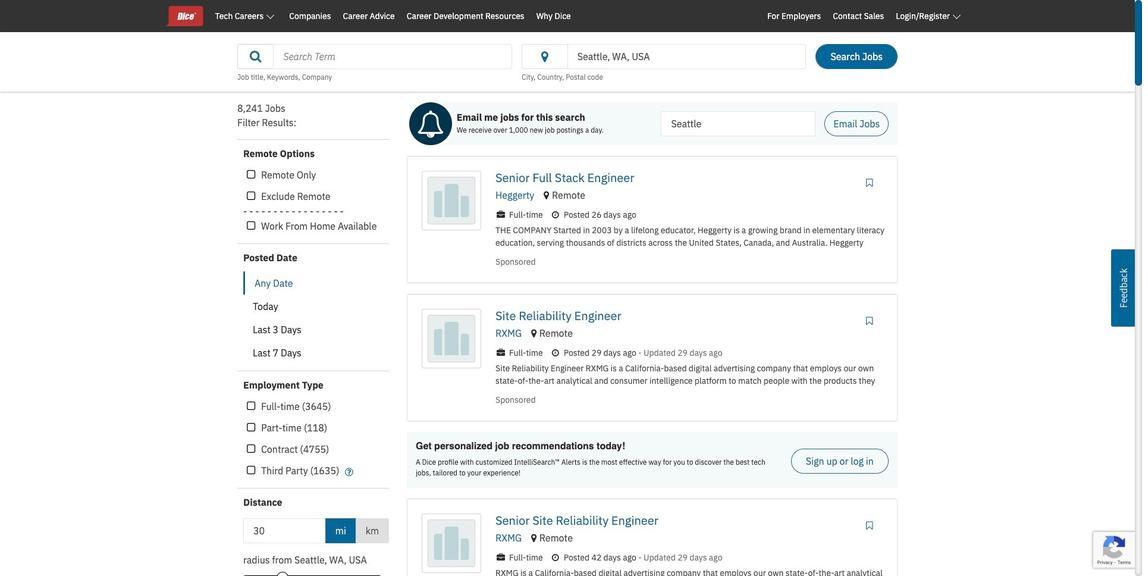 Task type: locate. For each thing, give the bounding box(es) containing it.
2 rxmg company logo image from the top
[[425, 517, 478, 570]]

fw image
[[550, 349, 561, 357], [496, 554, 506, 562]]

heading
[[237, 115, 389, 130]]

1 vertical spatial rxmg company logo image
[[425, 517, 478, 570]]

map marker image for save job: senior site reliability engineer icon
[[531, 533, 537, 543]]

filter search results by remote only image
[[247, 170, 255, 180]]

Filter Search Results by Third Party button
[[243, 463, 259, 478]]

group
[[243, 167, 389, 234]]

0 horizontal spatial fw image
[[496, 554, 506, 562]]

0 vertical spatial map marker image
[[544, 190, 549, 200]]

None button
[[243, 271, 380, 295], [243, 295, 380, 318], [243, 318, 380, 342], [243, 341, 380, 365], [243, 271, 380, 295], [243, 295, 380, 318], [243, 318, 380, 342], [243, 341, 380, 365]]

Label your search text field
[[661, 111, 816, 136]]

save job: site reliability engineer image
[[864, 316, 876, 326]]

map marker image
[[544, 190, 549, 200], [531, 533, 537, 543]]

save job: senior full stack engineer image
[[864, 178, 876, 187]]

fw image
[[496, 211, 506, 219], [550, 211, 561, 219], [496, 349, 506, 357], [343, 467, 355, 477], [550, 554, 561, 562]]

rxmg company logo image for map marker image associated with save job: senior site reliability engineer icon
[[425, 517, 478, 570]]

1 rxmg company logo image from the top
[[425, 312, 478, 365]]

filter search results by third party image
[[247, 465, 255, 476]]

0 horizontal spatial map marker image
[[531, 533, 537, 543]]

save job: senior site reliability engineer image
[[864, 521, 876, 530]]

Filter Search Results by Work From Home Available button
[[243, 218, 259, 234]]

heggerty company logo image
[[425, 174, 478, 227]]

1 vertical spatial map marker image
[[531, 533, 537, 543]]

option group
[[243, 271, 380, 365]]

1 vertical spatial fw image
[[496, 554, 506, 562]]

use current location image
[[537, 53, 553, 62]]

rxmg company logo image
[[425, 312, 478, 365], [425, 517, 478, 570]]

0 vertical spatial fw image
[[550, 349, 561, 357]]

1 horizontal spatial map marker image
[[544, 190, 549, 200]]

0 vertical spatial rxmg company logo image
[[425, 312, 478, 365]]

filter search results by work from home available image
[[247, 221, 255, 232]]

lg image
[[248, 52, 264, 61]]

map marker image for save job: senior full stack engineer icon
[[544, 190, 549, 200]]

filter search results by contract image
[[247, 444, 255, 455]]

rxmg company logo image for map marker icon
[[425, 312, 478, 365]]



Task type: describe. For each thing, give the bounding box(es) containing it.
Filter Search Results by Full-time button
[[243, 399, 259, 414]]

filter search results by part-time image
[[247, 423, 255, 433]]

map marker image
[[531, 329, 537, 338]]

Filter Search Results by Exclude Remote button
[[243, 189, 259, 204]]

Search Term search field
[[273, 44, 513, 69]]

Search Location search field
[[568, 44, 807, 69]]

Filter Search Results by Part-time button
[[243, 420, 259, 436]]

filter search results by exclude remote image
[[247, 191, 255, 202]]

Filter Search Results by Contract button
[[243, 442, 259, 457]]

filter search results by full-time image
[[247, 401, 255, 412]]

'Distance From' number field
[[243, 518, 326, 543]]

1 horizontal spatial fw image
[[550, 349, 561, 357]]

Filter Search Results by Remote Only button
[[243, 167, 259, 183]]



Task type: vqa. For each thing, say whether or not it's contained in the screenshot.
the bottom map marker Icon
yes



